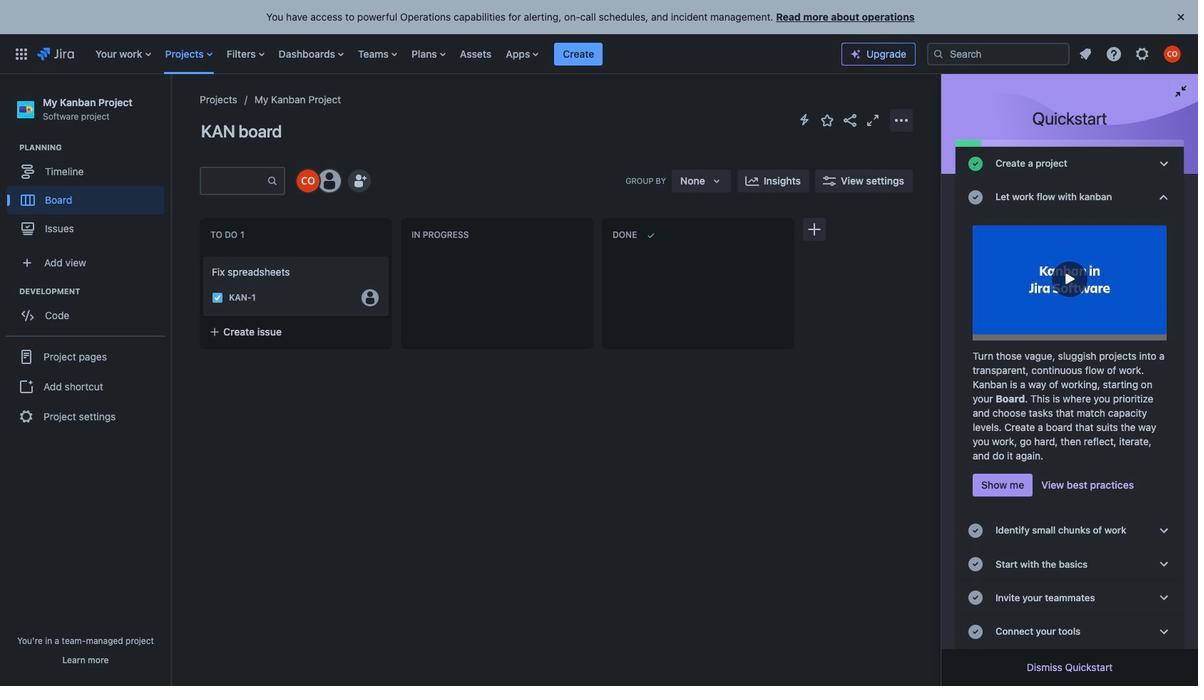 Task type: locate. For each thing, give the bounding box(es) containing it.
chevron image
[[1156, 155, 1173, 172], [1156, 189, 1173, 206], [1156, 590, 1173, 607]]

play video image
[[1052, 262, 1088, 297]]

heading
[[19, 142, 170, 154], [19, 286, 170, 298]]

1 vertical spatial chevron image
[[1156, 189, 1173, 206]]

group for development "icon"
[[7, 286, 170, 335]]

add people image
[[351, 173, 368, 190]]

1 checked image from the top
[[967, 189, 984, 206]]

4 checked image from the top
[[967, 624, 984, 641]]

enter full screen image
[[865, 112, 882, 129]]

automations menu button icon image
[[796, 111, 813, 128]]

2 checked image from the top
[[967, 557, 984, 574]]

3 chevron image from the top
[[1156, 624, 1173, 641]]

2 checked image from the top
[[967, 523, 984, 540]]

2 vertical spatial chevron image
[[1156, 590, 1173, 607]]

2 vertical spatial chevron image
[[1156, 624, 1173, 641]]

planning image
[[2, 139, 19, 156]]

1 vertical spatial chevron image
[[1156, 557, 1173, 574]]

Search field
[[927, 42, 1070, 65]]

star kan board image
[[819, 112, 836, 129]]

task image
[[212, 292, 223, 304]]

heading for 'planning' icon
[[19, 142, 170, 154]]

0 vertical spatial group
[[7, 142, 170, 248]]

0 vertical spatial chevron image
[[1156, 523, 1173, 540]]

1 chevron image from the top
[[1156, 155, 1173, 172]]

chevron image
[[1156, 523, 1173, 540], [1156, 557, 1173, 574], [1156, 624, 1173, 641]]

group for 'planning' icon
[[7, 142, 170, 248]]

create column image
[[806, 221, 823, 238]]

jira image
[[37, 45, 74, 62], [37, 45, 74, 62]]

0 vertical spatial chevron image
[[1156, 155, 1173, 172]]

view settings image
[[821, 173, 838, 190]]

checked image
[[967, 155, 984, 172], [967, 523, 984, 540]]

checked image for second chevron icon from the top
[[967, 189, 984, 206]]

list item
[[554, 42, 604, 66]]

0 vertical spatial checked image
[[967, 155, 984, 172]]

0 horizontal spatial list
[[88, 34, 842, 74]]

1 vertical spatial checked image
[[967, 523, 984, 540]]

1 vertical spatial group
[[7, 286, 170, 335]]

None search field
[[927, 42, 1070, 65]]

1 heading from the top
[[19, 142, 170, 154]]

1 chevron image from the top
[[1156, 523, 1173, 540]]

group
[[7, 142, 170, 248], [7, 286, 170, 335], [6, 336, 166, 437]]

list
[[88, 34, 842, 74], [1073, 41, 1190, 67]]

checked image
[[967, 189, 984, 206], [967, 557, 984, 574], [967, 590, 984, 607], [967, 624, 984, 641]]

checked image for 1st chevron icon from the bottom
[[967, 590, 984, 607]]

1 vertical spatial heading
[[19, 286, 170, 298]]

0 vertical spatial heading
[[19, 142, 170, 154]]

list item inside primary element
[[554, 42, 604, 66]]

progress bar
[[956, 140, 1184, 147]]

2 heading from the top
[[19, 286, 170, 298]]

3 checked image from the top
[[967, 590, 984, 607]]

banner
[[0, 34, 1198, 74]]



Task type: describe. For each thing, give the bounding box(es) containing it.
sidebar navigation image
[[156, 91, 187, 120]]

1 checked image from the top
[[967, 155, 984, 172]]

dismiss image
[[1173, 9, 1190, 26]]

heading for development "icon"
[[19, 286, 170, 298]]

video poster image
[[973, 220, 1167, 341]]

2 chevron image from the top
[[1156, 189, 1173, 206]]

3 chevron image from the top
[[1156, 590, 1173, 607]]

1 horizontal spatial list
[[1073, 41, 1190, 67]]

development image
[[2, 283, 19, 300]]

notifications image
[[1077, 45, 1094, 62]]

2 vertical spatial group
[[6, 336, 166, 437]]

search image
[[933, 48, 945, 60]]

primary element
[[9, 34, 842, 74]]

sidebar element
[[0, 74, 171, 687]]

settings image
[[1134, 45, 1151, 62]]

2 chevron image from the top
[[1156, 557, 1173, 574]]

checked image for 2nd chevron image from the bottom
[[967, 557, 984, 574]]

more image
[[893, 112, 910, 129]]

Search this board text field
[[201, 168, 267, 194]]

your profile and settings image
[[1164, 45, 1181, 62]]

minimize image
[[1173, 83, 1190, 100]]

appswitcher icon image
[[13, 45, 30, 62]]

create issue image
[[193, 247, 210, 264]]

help image
[[1106, 45, 1123, 62]]

checked image for third chevron image from the top of the page
[[967, 624, 984, 641]]

to do element
[[210, 230, 247, 241]]



Task type: vqa. For each thing, say whether or not it's contained in the screenshot.
Look and Feel in the left of the page
no



